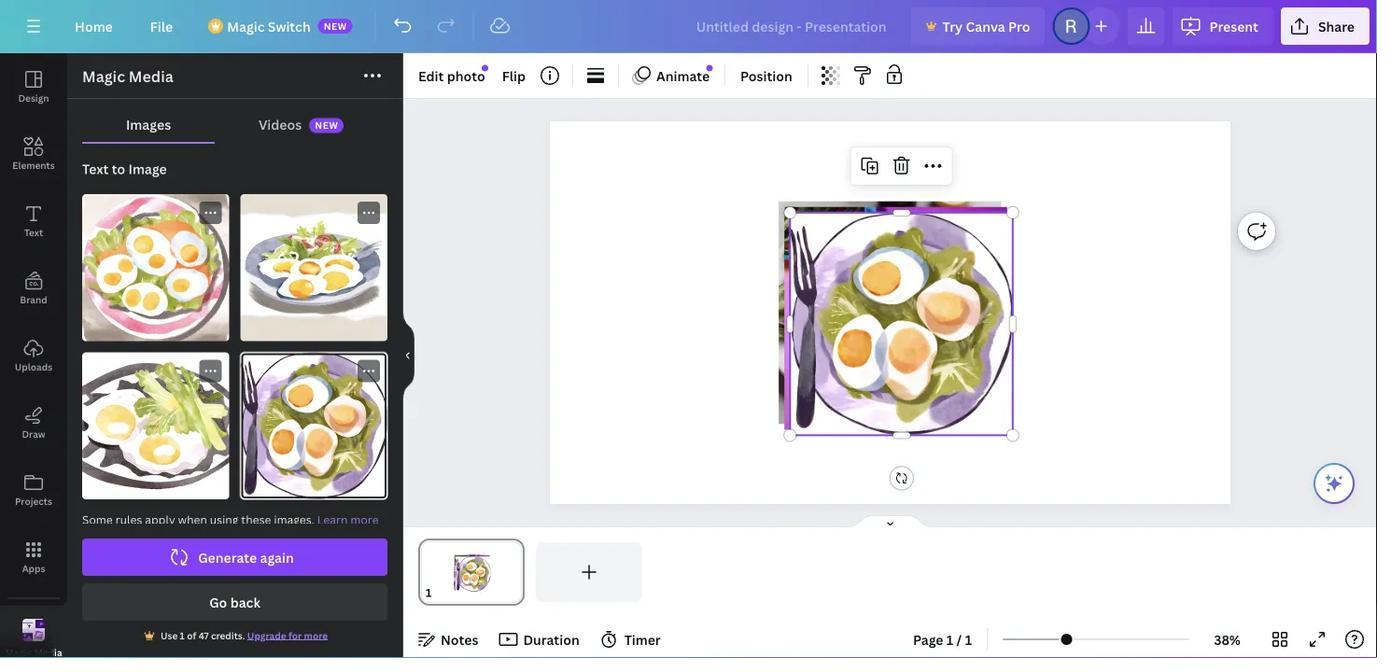 Task type: describe. For each thing, give the bounding box(es) containing it.
0 vertical spatial more
[[351, 512, 379, 528]]

some
[[82, 512, 113, 528]]

home
[[75, 17, 113, 35]]

pro
[[1009, 17, 1031, 35]]

new image
[[707, 65, 713, 71]]

brand
[[20, 293, 47, 306]]

using
[[210, 512, 239, 528]]

photo
[[447, 67, 486, 85]]

canva assistant image
[[1324, 473, 1346, 495]]

text button
[[0, 188, 67, 255]]

switch
[[268, 17, 311, 35]]

page 1 / 1
[[914, 631, 973, 649]]

page
[[914, 631, 944, 649]]

use
[[161, 630, 178, 642]]

credits.
[[211, 630, 245, 642]]

47
[[199, 630, 209, 642]]

when
[[178, 512, 207, 528]]

notes
[[441, 631, 479, 649]]

flip
[[502, 67, 526, 85]]

learn
[[317, 512, 348, 528]]

image
[[128, 160, 167, 178]]

animate
[[657, 67, 710, 85]]

go
[[209, 594, 227, 611]]

hide image
[[403, 311, 415, 401]]

design
[[18, 92, 49, 104]]

text for text to image
[[82, 160, 109, 178]]

uploads button
[[0, 322, 67, 390]]

timer
[[625, 631, 661, 649]]

images button
[[82, 106, 215, 142]]

generate again
[[198, 549, 294, 567]]

try
[[943, 17, 963, 35]]

magic for magic media
[[82, 66, 125, 86]]

elements
[[12, 159, 55, 171]]

generate again button
[[82, 539, 388, 576]]

learn more link
[[317, 512, 379, 528]]

duration button
[[494, 625, 587, 655]]

main menu bar
[[0, 0, 1378, 53]]

edit photo
[[419, 67, 486, 85]]

side panel tab list
[[0, 53, 67, 659]]

flip button
[[495, 61, 533, 91]]

position button
[[733, 61, 800, 91]]

apps button
[[0, 524, 67, 591]]

generate
[[198, 549, 257, 567]]

duration
[[524, 631, 580, 649]]

home link
[[60, 7, 128, 45]]

timer button
[[595, 625, 669, 655]]

new image
[[482, 65, 489, 71]]

file
[[150, 17, 173, 35]]

1 for /
[[947, 631, 954, 649]]

draw
[[22, 428, 45, 440]]

media
[[129, 66, 173, 86]]

edit
[[419, 67, 444, 85]]

images
[[126, 115, 171, 133]]

uploads
[[15, 361, 52, 373]]

position
[[741, 67, 793, 85]]

of
[[187, 630, 197, 642]]

38%
[[1215, 631, 1241, 649]]



Task type: locate. For each thing, give the bounding box(es) containing it.
notes button
[[411, 625, 486, 655]]

for
[[289, 630, 302, 642]]

new right "switch"
[[324, 20, 347, 32]]

1 vertical spatial more
[[304, 630, 328, 642]]

0 horizontal spatial 1
[[180, 630, 185, 642]]

1 right /
[[966, 631, 973, 649]]

1 vertical spatial text
[[24, 226, 43, 239]]

share
[[1319, 17, 1356, 35]]

go back button
[[82, 584, 388, 621]]

text left to
[[82, 160, 109, 178]]

0 vertical spatial magic
[[227, 17, 265, 35]]

present button
[[1173, 7, 1274, 45]]

new
[[324, 20, 347, 32], [315, 119, 338, 132]]

1 for of
[[180, 630, 185, 642]]

0 vertical spatial new
[[324, 20, 347, 32]]

share button
[[1282, 7, 1370, 45]]

to
[[112, 160, 125, 178]]

1 left "of"
[[180, 630, 185, 642]]

1 vertical spatial new
[[315, 119, 338, 132]]

magic for magic switch
[[227, 17, 265, 35]]

more right learn
[[351, 512, 379, 528]]

try canva pro
[[943, 17, 1031, 35]]

animate button
[[627, 61, 718, 91]]

magic switch
[[227, 17, 311, 35]]

text up the "brand" button
[[24, 226, 43, 239]]

text inside button
[[24, 226, 43, 239]]

present
[[1210, 17, 1259, 35]]

1 vertical spatial magic
[[82, 66, 125, 86]]

design button
[[0, 53, 67, 121]]

projects
[[15, 495, 52, 508]]

more
[[351, 512, 379, 528], [304, 630, 328, 642]]

projects button
[[0, 457, 67, 524]]

1 left /
[[947, 631, 954, 649]]

0 horizontal spatial magic
[[82, 66, 125, 86]]

magic left "switch"
[[227, 17, 265, 35]]

new right videos
[[315, 119, 338, 132]]

go back
[[209, 594, 260, 611]]

38% button
[[1198, 625, 1258, 655]]

fried eggs on a plate with salad image
[[82, 194, 229, 341], [241, 194, 388, 341], [82, 353, 229, 500], [241, 353, 388, 500]]

1 horizontal spatial magic
[[227, 17, 265, 35]]

some rules apply when using these images. learn more
[[82, 512, 379, 528]]

back
[[230, 594, 260, 611]]

more right for
[[304, 630, 328, 642]]

draw button
[[0, 390, 67, 457]]

1 horizontal spatial 1
[[947, 631, 954, 649]]

0 vertical spatial text
[[82, 160, 109, 178]]

text to image
[[82, 160, 167, 178]]

magic left media
[[82, 66, 125, 86]]

images.
[[274, 512, 315, 528]]

0 horizontal spatial more
[[304, 630, 328, 642]]

magic
[[227, 17, 265, 35], [82, 66, 125, 86]]

use 1 of 47 credits. upgrade for more
[[161, 630, 328, 642]]

hide pages image
[[846, 515, 936, 530]]

text for text
[[24, 226, 43, 239]]

1 horizontal spatial more
[[351, 512, 379, 528]]

new inside main menu bar
[[324, 20, 347, 32]]

canva
[[966, 17, 1006, 35]]

magic inside main menu bar
[[227, 17, 265, 35]]

apply
[[145, 512, 175, 528]]

page 1 image
[[419, 543, 525, 603]]

apps
[[22, 562, 45, 575]]

2 horizontal spatial 1
[[966, 631, 973, 649]]

brand button
[[0, 255, 67, 322]]

file button
[[135, 7, 188, 45]]

videos
[[259, 115, 302, 133]]

upgrade for more link
[[247, 630, 328, 642]]

these
[[241, 512, 271, 528]]

1 horizontal spatial text
[[82, 160, 109, 178]]

1
[[180, 630, 185, 642], [947, 631, 954, 649], [966, 631, 973, 649]]

edit photo button
[[411, 61, 493, 91]]

/
[[957, 631, 963, 649]]

elements button
[[0, 121, 67, 188]]

upgrade
[[247, 630, 286, 642]]

again
[[260, 549, 294, 567]]

rules
[[115, 512, 142, 528]]

0 horizontal spatial text
[[24, 226, 43, 239]]

try canva pro button
[[911, 7, 1046, 45]]

text
[[82, 160, 109, 178], [24, 226, 43, 239]]

Design title text field
[[682, 7, 904, 45]]

magic media
[[82, 66, 173, 86]]



Task type: vqa. For each thing, say whether or not it's contained in the screenshot.
DESIGN
yes



